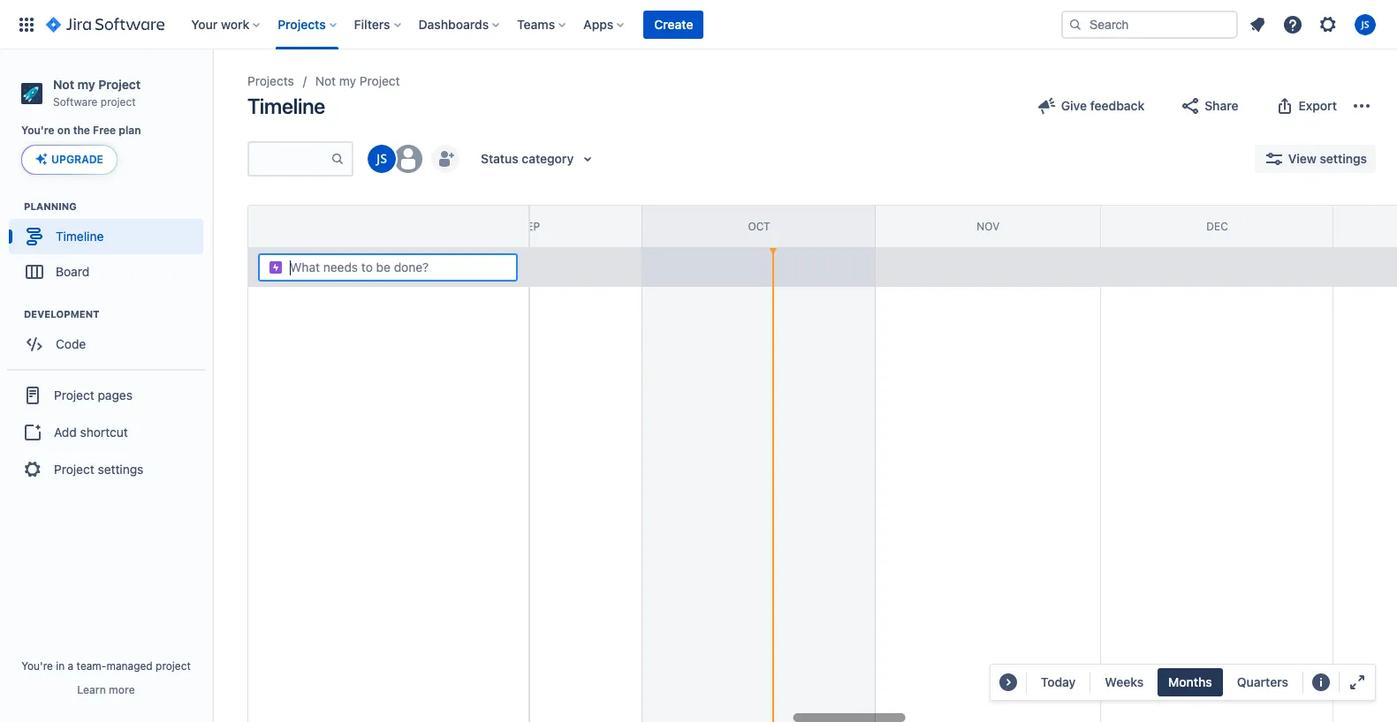 Task type: describe. For each thing, give the bounding box(es) containing it.
not for not my project
[[315, 73, 336, 88]]

a
[[68, 660, 74, 673]]

project inside not my project software project
[[98, 77, 141, 92]]

projects for projects popup button
[[278, 16, 326, 31]]

your
[[191, 16, 218, 31]]

add shortcut
[[54, 425, 128, 440]]

sidebar navigation image
[[193, 71, 232, 106]]

help image
[[1282, 14, 1304, 35]]

you're on the free plan
[[21, 124, 141, 137]]

months
[[1169, 675, 1212, 690]]

What needs to be done? - Press the "Enter" key to submit or the "Escape" key to cancel. text field
[[290, 259, 504, 277]]

banner containing your work
[[0, 0, 1397, 49]]

sep
[[520, 220, 540, 233]]

software
[[53, 95, 98, 109]]

my for not my project
[[339, 73, 356, 88]]

in
[[56, 660, 65, 673]]

view settings button
[[1255, 145, 1376, 173]]

shortcut
[[80, 425, 128, 440]]

you're for you're on the free plan
[[21, 124, 55, 137]]

dec
[[1207, 220, 1228, 233]]

not my project link
[[315, 71, 400, 92]]

upgrade
[[51, 153, 103, 166]]

planning image
[[3, 196, 24, 218]]

create button
[[644, 10, 704, 38]]

upgrade button
[[22, 146, 117, 174]]

epic image
[[269, 260, 283, 274]]

more
[[109, 684, 135, 697]]

add people image
[[435, 148, 456, 170]]

work
[[221, 16, 249, 31]]

project inside not my project software project
[[101, 95, 136, 109]]

projects for projects link
[[247, 73, 294, 88]]

free
[[93, 124, 116, 137]]

project pages link
[[7, 377, 205, 416]]

unassigned image
[[394, 145, 422, 173]]

planning group
[[9, 200, 211, 295]]

project up add
[[54, 388, 94, 403]]

add shortcut button
[[7, 416, 205, 451]]

appswitcher icon image
[[16, 14, 37, 35]]

quarters button
[[1227, 669, 1299, 697]]

code
[[56, 337, 86, 352]]

notifications image
[[1247, 14, 1268, 35]]

my for not my project software project
[[77, 77, 95, 92]]

months button
[[1158, 669, 1223, 697]]

Search field
[[1061, 10, 1238, 38]]

not my project
[[315, 73, 400, 88]]

share image
[[1180, 95, 1201, 117]]

teams button
[[512, 10, 573, 38]]

project settings
[[54, 462, 143, 477]]

group containing project pages
[[7, 370, 205, 495]]

view settings image
[[1264, 148, 1285, 170]]

plan
[[119, 124, 141, 137]]

teams
[[517, 16, 555, 31]]

on
[[57, 124, 70, 137]]

projects link
[[247, 71, 294, 92]]

timeline link
[[9, 219, 203, 255]]

development group
[[9, 308, 211, 368]]

code link
[[9, 327, 203, 363]]

1 vertical spatial project
[[156, 660, 191, 673]]

1 horizontal spatial timeline
[[247, 94, 325, 118]]

project down "filters" popup button in the left of the page
[[360, 73, 400, 88]]

dashboards
[[419, 16, 489, 31]]

apps
[[583, 16, 614, 31]]



Task type: vqa. For each thing, say whether or not it's contained in the screenshot.
Show:
no



Task type: locate. For each thing, give the bounding box(es) containing it.
primary element
[[11, 0, 1061, 49]]

the
[[73, 124, 90, 137]]

team-
[[77, 660, 106, 673]]

give feedback button
[[1026, 92, 1155, 120]]

projects inside popup button
[[278, 16, 326, 31]]

status category
[[481, 151, 574, 166]]

project settings link
[[7, 451, 205, 490]]

add
[[54, 425, 77, 440]]

project pages
[[54, 388, 132, 403]]

projects
[[278, 16, 326, 31], [247, 73, 294, 88]]

0 vertical spatial project
[[101, 95, 136, 109]]

project
[[101, 95, 136, 109], [156, 660, 191, 673]]

0 vertical spatial settings
[[1320, 151, 1367, 166]]

legend image
[[1311, 673, 1332, 694]]

0 horizontal spatial settings
[[98, 462, 143, 477]]

apps button
[[578, 10, 631, 38]]

projects button
[[272, 10, 343, 38]]

export
[[1299, 98, 1337, 113]]

settings image
[[1318, 14, 1339, 35]]

timeline up board
[[56, 229, 104, 244]]

weeks button
[[1094, 669, 1154, 697]]

share
[[1205, 98, 1239, 113]]

0 vertical spatial you're
[[21, 124, 55, 137]]

0 horizontal spatial not
[[53, 77, 74, 92]]

0 vertical spatial timeline
[[247, 94, 325, 118]]

pages
[[98, 388, 132, 403]]

settings for project settings
[[98, 462, 143, 477]]

you're for you're in a team-managed project
[[21, 660, 53, 673]]

filters
[[354, 16, 390, 31]]

weeks
[[1105, 675, 1144, 690]]

settings inside view settings popup button
[[1320, 151, 1367, 166]]

project right "managed"
[[156, 660, 191, 673]]

timeline down projects link
[[247, 94, 325, 118]]

quarters
[[1237, 675, 1289, 690]]

settings right view
[[1320, 151, 1367, 166]]

you're left in on the bottom
[[21, 660, 53, 673]]

1 horizontal spatial my
[[339, 73, 356, 88]]

learn more
[[77, 684, 135, 697]]

1 horizontal spatial project
[[156, 660, 191, 673]]

projects right sidebar navigation icon
[[247, 73, 294, 88]]

2 you're from the top
[[21, 660, 53, 673]]

1 vertical spatial settings
[[98, 462, 143, 477]]

oct
[[748, 220, 770, 233]]

status category button
[[470, 145, 609, 173]]

create
[[654, 16, 693, 31]]

my inside not my project software project
[[77, 77, 95, 92]]

projects up projects link
[[278, 16, 326, 31]]

share button
[[1169, 92, 1249, 120]]

1 vertical spatial projects
[[247, 73, 294, 88]]

board link
[[9, 255, 203, 290]]

view settings
[[1288, 151, 1367, 166]]

0 horizontal spatial my
[[77, 77, 95, 92]]

1 horizontal spatial settings
[[1320, 151, 1367, 166]]

project down add
[[54, 462, 94, 477]]

board
[[56, 264, 89, 279]]

today button
[[1030, 669, 1087, 697]]

search image
[[1068, 17, 1083, 31]]

you're
[[21, 124, 55, 137], [21, 660, 53, 673]]

export button
[[1263, 92, 1348, 120]]

0 horizontal spatial timeline
[[56, 229, 104, 244]]

my down filters
[[339, 73, 356, 88]]

your profile and settings image
[[1355, 14, 1376, 35]]

Search timeline text field
[[249, 143, 331, 175]]

1 you're from the top
[[21, 124, 55, 137]]

project up plan
[[101, 95, 136, 109]]

your work
[[191, 16, 249, 31]]

settings inside project settings link
[[98, 462, 143, 477]]

you're in a team-managed project
[[21, 660, 191, 673]]

my up software at top left
[[77, 77, 95, 92]]

learn
[[77, 684, 106, 697]]

timeline inside "link"
[[56, 229, 104, 244]]

project up plan
[[98, 77, 141, 92]]

nov
[[977, 220, 1000, 233]]

settings down add shortcut button
[[98, 462, 143, 477]]

settings
[[1320, 151, 1367, 166], [98, 462, 143, 477]]

0 vertical spatial projects
[[278, 16, 326, 31]]

planning
[[24, 201, 77, 212]]

not right projects link
[[315, 73, 336, 88]]

timeline
[[247, 94, 325, 118], [56, 229, 104, 244]]

view
[[1288, 151, 1317, 166]]

1 horizontal spatial not
[[315, 73, 336, 88]]

0 horizontal spatial project
[[101, 95, 136, 109]]

my
[[339, 73, 356, 88], [77, 77, 95, 92]]

not my project software project
[[53, 77, 141, 109]]

give
[[1061, 98, 1087, 113]]

1 vertical spatial you're
[[21, 660, 53, 673]]

development
[[24, 309, 99, 320]]

feedback
[[1090, 98, 1145, 113]]

category
[[522, 151, 574, 166]]

jira software image
[[46, 14, 165, 35], [46, 14, 165, 35]]

jacob simon image
[[368, 145, 396, 173]]

you're left on
[[21, 124, 55, 137]]

not
[[315, 73, 336, 88], [53, 77, 74, 92]]

status
[[481, 151, 519, 166]]

banner
[[0, 0, 1397, 49]]

give feedback
[[1061, 98, 1145, 113]]

project
[[360, 73, 400, 88], [98, 77, 141, 92], [54, 388, 94, 403], [54, 462, 94, 477]]

managed
[[106, 660, 153, 673]]

not for not my project software project
[[53, 77, 74, 92]]

settings for view settings
[[1320, 151, 1367, 166]]

development image
[[3, 304, 24, 326]]

1 vertical spatial timeline
[[56, 229, 104, 244]]

filters button
[[349, 10, 408, 38]]

export icon image
[[1274, 95, 1295, 117]]

today
[[1041, 675, 1076, 690]]

not up software at top left
[[53, 77, 74, 92]]

group
[[7, 370, 205, 495]]

your work button
[[186, 10, 267, 38]]

not inside not my project software project
[[53, 77, 74, 92]]

enter full screen image
[[1347, 673, 1368, 694]]

dashboards button
[[413, 10, 507, 38]]

learn more button
[[77, 684, 135, 698]]



